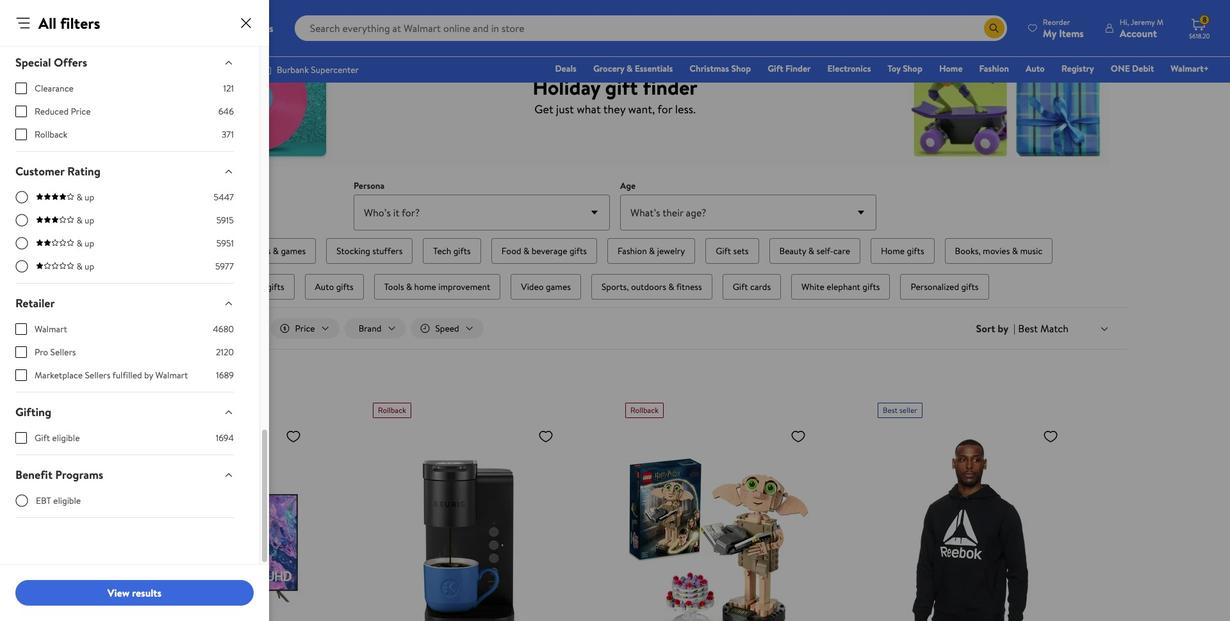 Task type: describe. For each thing, give the bounding box(es) containing it.
gifts for personalized gifts
[[961, 281, 979, 293]]

debit
[[1132, 62, 1154, 75]]

online
[[217, 386, 244, 400]]

jewelry
[[657, 245, 685, 258]]

benefit programs
[[15, 467, 103, 483]]

sort
[[976, 322, 995, 336]]

toy shop
[[888, 62, 922, 75]]

& up for 5447
[[76, 191, 94, 204]]

2120
[[216, 346, 234, 359]]

beauty
[[779, 245, 806, 258]]

group containing top picks
[[149, 236, 1081, 302]]

finder for gift finder (1000+)
[[143, 359, 180, 377]]

646
[[218, 105, 234, 118]]

pet
[[251, 281, 265, 293]]

movies
[[983, 245, 1010, 258]]

& up for 5951
[[76, 237, 94, 250]]

christmas
[[690, 62, 729, 75]]

1 out of 5 stars and up, 5977 items radio
[[15, 260, 28, 273]]

special offers
[[15, 54, 87, 70]]

reduced
[[35, 105, 69, 118]]

gift sets
[[716, 245, 749, 258]]

gifts inside white elephant gifts button
[[863, 281, 880, 293]]

gifting button
[[5, 393, 244, 432]]

home gifts button
[[871, 238, 934, 264]]

tech gifts
[[433, 245, 471, 258]]

gift for gift sets
[[716, 245, 731, 258]]

stuffers
[[372, 245, 403, 258]]

close panel image
[[238, 15, 254, 31]]

gifting
[[15, 404, 51, 420]]

games inside list item
[[546, 281, 571, 293]]

3 out of 5 stars and up, 5915 items radio
[[15, 214, 28, 227]]

get
[[534, 101, 553, 117]]

books, movies & music
[[955, 245, 1043, 258]]

deals
[[555, 62, 577, 75]]

registry
[[1061, 62, 1094, 75]]

food & beverage gifts list item
[[489, 236, 600, 267]]

reduced price
[[35, 105, 91, 118]]

gift for gift eligible
[[35, 432, 50, 445]]

gift sets button
[[705, 238, 759, 264]]

video games list item
[[508, 272, 584, 302]]

grocery & essentials link
[[587, 62, 679, 76]]

finder for gift finder
[[785, 62, 811, 75]]

gift cards
[[733, 281, 771, 293]]

tech
[[433, 245, 451, 258]]

white elephant gifts button
[[791, 274, 890, 300]]

& inside button
[[1012, 245, 1018, 258]]

$618.20
[[1189, 31, 1210, 40]]

pet gifts button
[[241, 274, 294, 300]]

personalized gifts button
[[900, 274, 989, 300]]

samsung 43" class cu7000b crystal uhd 4k smart television un43cu7000bxza image
[[120, 424, 306, 621]]

personalized
[[911, 281, 959, 293]]

gift finder
[[768, 62, 811, 75]]

pro
[[35, 346, 48, 359]]

1 vertical spatial walmart
[[155, 369, 188, 382]]

1694
[[216, 432, 234, 445]]

when
[[143, 386, 167, 400]]

fashion & jewelry list item
[[605, 236, 698, 267]]

tools
[[384, 281, 404, 293]]

retailer
[[15, 295, 55, 311]]

price when purchased online
[[118, 386, 244, 400]]

rollback for lego harry potter dobby the house-elf building toy set, makes a great birthday and christmas gift, authentically detailed build and display model of a beloved character, 76421 image
[[630, 405, 659, 416]]

grocery & essentials
[[593, 62, 673, 75]]

home gifts list item
[[868, 236, 937, 267]]

gift for gift finder (1000+)
[[118, 359, 140, 377]]

rollback inside special offers "group"
[[35, 128, 67, 141]]

& inside button
[[649, 245, 655, 258]]

gift cards list item
[[720, 272, 784, 302]]

add to favorites list, samsung 43" class cu7000b crystal uhd 4k smart television un43cu7000bxza image
[[286, 429, 301, 445]]

beauty & self-care
[[779, 245, 850, 258]]

auto link
[[1020, 62, 1051, 76]]

special offers button
[[5, 43, 244, 82]]

shop for toy shop
[[903, 62, 922, 75]]

food & beverage gifts
[[502, 245, 587, 258]]

gift finder link
[[762, 62, 817, 76]]

ebt
[[36, 495, 51, 507]]

371
[[222, 128, 234, 141]]

in-store
[[221, 322, 252, 335]]

(1000+)
[[182, 362, 217, 376]]

stocking stuffers button
[[326, 238, 413, 264]]

gift
[[605, 73, 638, 101]]

stocking
[[337, 245, 370, 258]]

holiday
[[533, 73, 600, 101]]

white
[[802, 281, 825, 293]]

home gifts
[[881, 245, 924, 258]]

electronics
[[827, 62, 871, 75]]

tools & home improvement
[[384, 281, 490, 293]]

stocking stuffers list item
[[324, 236, 415, 267]]

what
[[577, 101, 601, 117]]

video
[[521, 281, 544, 293]]

gift sets list item
[[703, 236, 761, 267]]

tech gifts list item
[[421, 236, 484, 267]]

sets
[[733, 245, 749, 258]]

christmas shop
[[690, 62, 751, 75]]

keurig k-express essentials single serve k-cup pod coffee maker, black image
[[373, 424, 559, 621]]

grocery
[[593, 62, 624, 75]]

EBT eligible radio
[[15, 495, 28, 507]]

filters
[[60, 12, 100, 34]]

video games
[[521, 281, 571, 293]]

toys & games button
[[243, 238, 316, 264]]

all filters dialog
[[0, 0, 269, 621]]

sports, outdoors & fitness button
[[591, 274, 712, 300]]

auto gifts list item
[[302, 272, 366, 302]]

customer rating option group
[[15, 191, 234, 283]]

holiday gift finder image
[[120, 28, 1110, 167]]

retailer group
[[15, 323, 234, 392]]

home for home gifts
[[881, 245, 905, 258]]

gift eligible
[[35, 432, 80, 445]]

essentials
[[635, 62, 673, 75]]

5447
[[214, 191, 234, 204]]

best
[[883, 405, 898, 416]]

tech gifts button
[[423, 238, 481, 264]]

benefit
[[15, 467, 53, 483]]

walmart+
[[1171, 62, 1209, 75]]

view
[[108, 586, 129, 600]]

special offers group
[[15, 82, 234, 151]]

sports,
[[602, 281, 629, 293]]

up for 5915
[[85, 214, 94, 227]]



Task type: locate. For each thing, give the bounding box(es) containing it.
by inside "retailer" group
[[144, 369, 153, 382]]

gifts for home gifts
[[907, 245, 924, 258]]

toys & games list item
[[241, 236, 319, 267]]

white elephant gifts list item
[[789, 272, 893, 302]]

picks
[[204, 245, 223, 258]]

1 horizontal spatial home
[[939, 62, 963, 75]]

gift for gift finder
[[768, 62, 783, 75]]

customer rating button
[[5, 152, 244, 191]]

gift inside all filters dialog
[[35, 432, 50, 445]]

elephant
[[827, 281, 860, 293]]

shop inside "link"
[[731, 62, 751, 75]]

by inside "sort and filter section" element
[[998, 322, 1008, 336]]

all
[[38, 12, 56, 34]]

0 vertical spatial home
[[939, 62, 963, 75]]

1 horizontal spatial walmart
[[155, 369, 188, 382]]

gifts right pet at the left top of the page
[[267, 281, 284, 293]]

shop right christmas
[[731, 62, 751, 75]]

fashion & jewelry button
[[607, 238, 695, 264]]

1 vertical spatial by
[[144, 369, 153, 382]]

fulfilled
[[112, 369, 142, 382]]

eligible up benefit programs
[[52, 432, 80, 445]]

1 horizontal spatial by
[[998, 322, 1008, 336]]

sellers left fulfilled
[[85, 369, 110, 382]]

customer
[[15, 163, 64, 179]]

cards
[[750, 281, 771, 293]]

auto right fashion link
[[1026, 62, 1045, 75]]

1 shop from the left
[[731, 62, 751, 75]]

0 horizontal spatial by
[[144, 369, 153, 382]]

gifts for tech gifts
[[453, 245, 471, 258]]

gifts up personalized
[[907, 245, 924, 258]]

programs
[[55, 467, 103, 483]]

gifts for auto gifts
[[336, 281, 353, 293]]

top
[[188, 245, 201, 258]]

customer rating
[[15, 163, 100, 179]]

& up for 5915
[[76, 214, 94, 227]]

walmart+ link
[[1165, 62, 1215, 76]]

home right care
[[881, 245, 905, 258]]

0 horizontal spatial rollback
[[35, 128, 67, 141]]

1 vertical spatial finder
[[143, 359, 180, 377]]

price right reduced
[[71, 105, 91, 118]]

sort and filter section element
[[103, 308, 1128, 349]]

0 vertical spatial auto
[[1026, 62, 1045, 75]]

1 vertical spatial fashion
[[618, 245, 647, 258]]

gifts inside 'tech gifts' button
[[453, 245, 471, 258]]

video games button
[[511, 274, 581, 300]]

view results
[[108, 586, 162, 600]]

sellers
[[50, 346, 76, 359], [85, 369, 110, 382]]

eligible right ebt
[[53, 495, 81, 507]]

one debit
[[1111, 62, 1154, 75]]

up
[[85, 191, 94, 204], [85, 214, 94, 227], [85, 237, 94, 250], [85, 260, 94, 273]]

0 vertical spatial by
[[998, 322, 1008, 336]]

christmas shop link
[[684, 62, 757, 76]]

Search search field
[[294, 15, 1007, 41]]

8 $618.20
[[1189, 14, 1210, 40]]

gifts inside food & beverage gifts button
[[569, 245, 587, 258]]

sellers for marketplace
[[85, 369, 110, 382]]

games inside 'list item'
[[281, 245, 306, 258]]

0 horizontal spatial fashion
[[618, 245, 647, 258]]

gift inside button
[[716, 245, 731, 258]]

home left fashion link
[[939, 62, 963, 75]]

2 horizontal spatial rollback
[[630, 405, 659, 416]]

rollback for "keurig k-express essentials single serve k-cup pod coffee maker, black" image
[[378, 405, 406, 416]]

0 horizontal spatial home
[[881, 245, 905, 258]]

just
[[556, 101, 574, 117]]

add to favorites list, keurig k-express essentials single serve k-cup pod coffee maker, black image
[[538, 429, 554, 445]]

auto inside button
[[315, 281, 334, 293]]

gifts inside pet gifts button
[[267, 281, 284, 293]]

auto for auto gifts
[[315, 281, 334, 293]]

gift finder (1000+)
[[118, 359, 217, 377]]

add to favorites list, reebok men's delta logo hoodie, sizes s-3xl image
[[1043, 429, 1058, 445]]

0 vertical spatial price
[[71, 105, 91, 118]]

rating
[[67, 163, 100, 179]]

electronics link
[[822, 62, 877, 76]]

view results button
[[15, 580, 254, 606]]

3 & up from the top
[[76, 237, 94, 250]]

1689
[[216, 369, 234, 382]]

ebt eligible
[[36, 495, 81, 507]]

1 up from the top
[[85, 191, 94, 204]]

sellers for pro
[[50, 346, 76, 359]]

price down fulfilled
[[118, 386, 141, 400]]

1 horizontal spatial finder
[[785, 62, 811, 75]]

fashion
[[979, 62, 1009, 75], [618, 245, 647, 258]]

fashion for fashion & jewelry
[[618, 245, 647, 258]]

0 horizontal spatial walmart
[[35, 323, 67, 336]]

gifts inside home gifts button
[[907, 245, 924, 258]]

improvement
[[438, 281, 490, 293]]

gift for gift cards
[[733, 281, 748, 293]]

finder up when
[[143, 359, 180, 377]]

pet gifts list item
[[239, 272, 297, 302]]

2 out of 5 stars and up, 5951 items radio
[[15, 237, 28, 250]]

auto for auto
[[1026, 62, 1045, 75]]

games right toys
[[281, 245, 306, 258]]

1 horizontal spatial auto
[[1026, 62, 1045, 75]]

up for 5951
[[85, 237, 94, 250]]

& up for 5977
[[76, 260, 94, 273]]

|
[[1014, 322, 1016, 336]]

reebok men's delta logo hoodie, sizes s-3xl image
[[878, 424, 1064, 621]]

4 out of 5 stars and up, 5447 items radio
[[15, 191, 28, 204]]

3 up from the top
[[85, 237, 94, 250]]

0 horizontal spatial auto
[[315, 281, 334, 293]]

fitness
[[676, 281, 702, 293]]

1 vertical spatial home
[[881, 245, 905, 258]]

special
[[15, 54, 51, 70]]

walmart image
[[21, 18, 104, 38]]

want,
[[628, 101, 655, 117]]

121
[[223, 82, 234, 95]]

sellers right pro at left bottom
[[50, 346, 76, 359]]

1 horizontal spatial fashion
[[979, 62, 1009, 75]]

1 vertical spatial auto
[[315, 281, 334, 293]]

0 vertical spatial eligible
[[52, 432, 80, 445]]

personalized gifts
[[911, 281, 979, 293]]

games
[[281, 245, 306, 258], [546, 281, 571, 293]]

1 horizontal spatial rollback
[[378, 405, 406, 416]]

None checkbox
[[15, 129, 27, 140], [15, 324, 27, 335], [15, 370, 27, 381], [15, 129, 27, 140], [15, 324, 27, 335], [15, 370, 27, 381]]

0 vertical spatial games
[[281, 245, 306, 258]]

books, movies & music list item
[[942, 236, 1055, 267]]

home for home
[[939, 62, 963, 75]]

1 vertical spatial sellers
[[85, 369, 110, 382]]

0 horizontal spatial sellers
[[50, 346, 76, 359]]

price inside special offers "group"
[[71, 105, 91, 118]]

pro sellers
[[35, 346, 76, 359]]

0 horizontal spatial shop
[[731, 62, 751, 75]]

by left |
[[998, 322, 1008, 336]]

0 horizontal spatial finder
[[143, 359, 180, 377]]

retailer button
[[5, 284, 244, 323]]

gifts right personalized
[[961, 281, 979, 293]]

shop for christmas shop
[[731, 62, 751, 75]]

tools & home improvement list item
[[371, 272, 503, 302]]

one debit link
[[1105, 62, 1160, 76]]

finder inside gift finder link
[[785, 62, 811, 75]]

by up when
[[144, 369, 153, 382]]

1 vertical spatial games
[[546, 281, 571, 293]]

walmart up price when purchased online
[[155, 369, 188, 382]]

in-
[[221, 322, 231, 335]]

home link
[[933, 62, 968, 76]]

0 horizontal spatial games
[[281, 245, 306, 258]]

1 horizontal spatial price
[[118, 386, 141, 400]]

1 horizontal spatial shop
[[903, 62, 922, 75]]

0 vertical spatial walmart
[[35, 323, 67, 336]]

home
[[414, 281, 436, 293]]

2 shop from the left
[[903, 62, 922, 75]]

1 vertical spatial eligible
[[53, 495, 81, 507]]

up for 5977
[[85, 260, 94, 273]]

4 up from the top
[[85, 260, 94, 273]]

shop right the toy
[[903, 62, 922, 75]]

4 & up from the top
[[76, 260, 94, 273]]

1 horizontal spatial games
[[546, 281, 571, 293]]

seller
[[899, 405, 917, 416]]

games right video
[[546, 281, 571, 293]]

group
[[149, 236, 1081, 302]]

tools & home improvement button
[[374, 274, 501, 300]]

benefit programs button
[[5, 456, 244, 495]]

stocking stuffers
[[337, 245, 403, 258]]

gift
[[768, 62, 783, 75], [716, 245, 731, 258], [733, 281, 748, 293], [118, 359, 140, 377], [35, 432, 50, 445]]

walmart
[[35, 323, 67, 336], [155, 369, 188, 382]]

0 vertical spatial sellers
[[50, 346, 76, 359]]

sports, outdoors & fitness list item
[[589, 272, 715, 302]]

0 horizontal spatial price
[[71, 105, 91, 118]]

toy shop link
[[882, 62, 928, 76]]

self-
[[817, 245, 833, 258]]

gift inside 'button'
[[733, 281, 748, 293]]

eligible for gift eligible
[[52, 432, 80, 445]]

toy
[[888, 62, 901, 75]]

all filters
[[38, 12, 100, 34]]

add to favorites list, lego harry potter dobby the house-elf building toy set, makes a great birthday and christmas gift, authentically detailed build and display model of a beloved character, 76421 image
[[791, 429, 806, 445]]

personalized gifts list item
[[898, 272, 991, 302]]

gifts inside auto gifts button
[[336, 281, 353, 293]]

2 & up from the top
[[76, 214, 94, 227]]

finder
[[643, 73, 698, 101]]

less.
[[675, 101, 696, 117]]

sports, outdoors & fitness
[[602, 281, 702, 293]]

gifts right beverage
[[569, 245, 587, 258]]

white elephant gifts
[[802, 281, 880, 293]]

they
[[603, 101, 625, 117]]

gifts right "tech"
[[453, 245, 471, 258]]

outdoors
[[631, 281, 666, 293]]

home
[[939, 62, 963, 75], [881, 245, 905, 258]]

registry link
[[1056, 62, 1100, 76]]

toys
[[254, 245, 271, 258]]

& inside 'list item'
[[273, 245, 279, 258]]

2 up from the top
[[85, 214, 94, 227]]

marketplace sellers fulfilled by walmart
[[35, 369, 188, 382]]

auto right pet gifts button
[[315, 281, 334, 293]]

walmart up pro sellers
[[35, 323, 67, 336]]

top picks list item
[[175, 236, 236, 267]]

fashion for fashion
[[979, 62, 1009, 75]]

clearance
[[35, 82, 74, 95]]

by
[[998, 322, 1008, 336], [144, 369, 153, 382]]

5915
[[216, 214, 234, 227]]

fashion left jewelry
[[618, 245, 647, 258]]

fashion link
[[974, 62, 1015, 76]]

gifts inside personalized gifts button
[[961, 281, 979, 293]]

marketplace
[[35, 369, 83, 382]]

eligible for ebt eligible
[[53, 495, 81, 507]]

lego harry potter dobby the house-elf building toy set, makes a great birthday and christmas gift, authentically detailed build and display model of a beloved character, 76421 image
[[625, 424, 811, 621]]

finder left electronics link
[[785, 62, 811, 75]]

0 vertical spatial finder
[[785, 62, 811, 75]]

fashion left auto link in the top of the page
[[979, 62, 1009, 75]]

beauty & self-care list item
[[767, 236, 863, 267]]

books, movies & music button
[[945, 238, 1053, 264]]

0 vertical spatial fashion
[[979, 62, 1009, 75]]

1 vertical spatial price
[[118, 386, 141, 400]]

best seller
[[883, 405, 917, 416]]

gifts down stocking
[[336, 281, 353, 293]]

purchased
[[169, 386, 215, 400]]

legal information image
[[249, 388, 259, 399]]

gifts for pet gifts
[[267, 281, 284, 293]]

home inside button
[[881, 245, 905, 258]]

pet gifts
[[251, 281, 284, 293]]

beverage
[[532, 245, 567, 258]]

fashion & jewelry
[[618, 245, 685, 258]]

in-store button
[[197, 318, 266, 339]]

None checkbox
[[15, 83, 27, 94], [15, 106, 27, 117], [15, 347, 27, 358], [15, 432, 27, 444], [15, 83, 27, 94], [15, 106, 27, 117], [15, 347, 27, 358], [15, 432, 27, 444]]

1 & up from the top
[[76, 191, 94, 204]]

gifts right 'elephant'
[[863, 281, 880, 293]]

up for 5447
[[85, 191, 94, 204]]

fashion inside button
[[618, 245, 647, 258]]

Walmart Site-Wide search field
[[294, 15, 1007, 41]]

1 horizontal spatial sellers
[[85, 369, 110, 382]]

deals link
[[549, 62, 582, 76]]



Task type: vqa. For each thing, say whether or not it's contained in the screenshot.
the want
no



